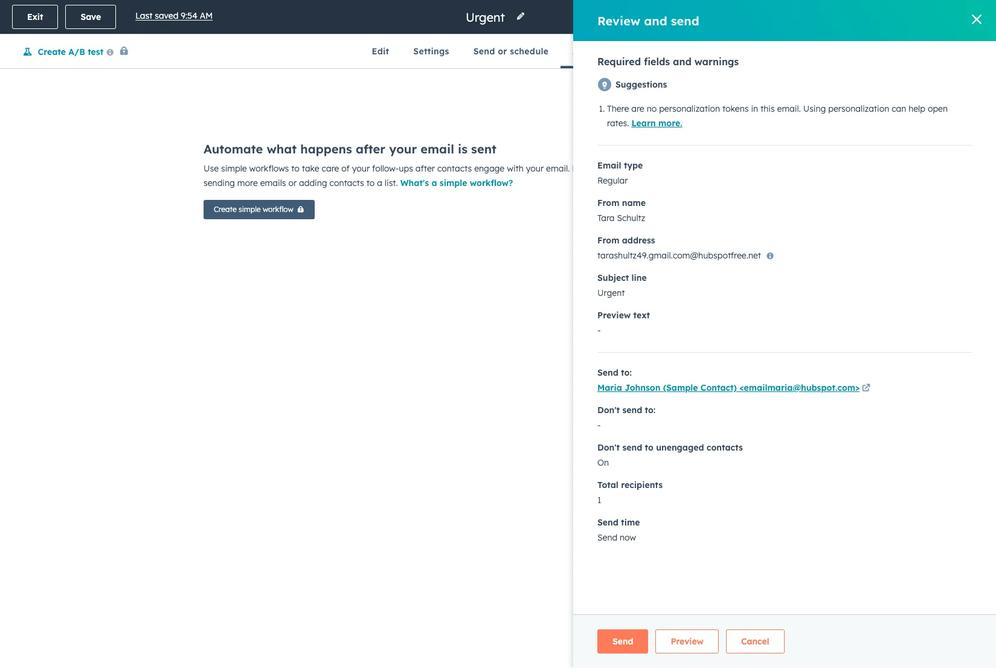 Task type: describe. For each thing, give the bounding box(es) containing it.
review inside button
[[899, 11, 929, 22]]

what's a simple workflow?
[[401, 178, 513, 189]]

time
[[621, 517, 640, 528]]

am
[[200, 11, 213, 22]]

or inside send or schedule link
[[498, 46, 508, 57]]

cancel
[[742, 636, 770, 647]]

preview for preview text -
[[598, 310, 631, 321]]

create simple workflow
[[214, 205, 294, 214]]

use
[[204, 163, 219, 174]]

adding
[[299, 178, 327, 189]]

there are no personalization tokens in this email. using personalization can help open rates.
[[607, 103, 948, 129]]

send up required fields and warnings
[[671, 13, 700, 28]]

send or schedule link
[[462, 34, 561, 68]]

is
[[458, 141, 468, 157]]

are
[[632, 103, 645, 114]]

use simple workflows to take care of your follow-ups after contacts engage with your email. for example, sending more emails or adding contacts to a list.
[[204, 163, 624, 189]]

take
[[302, 163, 320, 174]]

0 vertical spatial contacts
[[438, 163, 472, 174]]

with
[[507, 163, 524, 174]]

email. inside there are no personalization tokens in this email. using personalization can help open rates.
[[778, 103, 801, 114]]

send for send
[[613, 636, 634, 647]]

settings link
[[402, 34, 462, 68]]

preview button
[[656, 630, 719, 654]]

1
[[598, 495, 602, 506]]

required
[[598, 56, 641, 68]]

from address
[[598, 235, 656, 246]]

simple for workflow
[[239, 205, 261, 214]]

send for send to:
[[598, 368, 619, 378]]

send button
[[598, 630, 649, 654]]

learn more. link
[[632, 118, 683, 129]]

last saved 9:54 am
[[136, 11, 213, 22]]

and inside button
[[931, 11, 947, 22]]

to: inside don't send to: - don't send to unengaged contacts on
[[645, 405, 656, 416]]

tarashultz49.gmail.com@hubspotfree.net
[[598, 250, 762, 261]]

create for create simple workflow
[[214, 205, 237, 214]]

preview text -
[[598, 310, 650, 336]]

email type regular
[[598, 160, 643, 186]]

automate
[[204, 141, 263, 157]]

email. inside "use simple workflows to take care of your follow-ups after contacts engage with your email. for example, sending more emails or adding contacts to a list."
[[546, 163, 570, 174]]

simple for workflows
[[221, 163, 247, 174]]

or inside "use simple workflows to take care of your follow-ups after contacts engage with your email. for example, sending more emails or adding contacts to a list."
[[289, 178, 297, 189]]

learn more.
[[632, 118, 683, 129]]

saved
[[155, 11, 179, 22]]

more
[[237, 178, 258, 189]]

tokens
[[723, 103, 749, 114]]

address
[[622, 235, 656, 246]]

exit button
[[12, 5, 58, 29]]

total
[[598, 480, 619, 491]]

save button
[[66, 5, 116, 29]]

automate what happens after your email is sent
[[204, 141, 497, 157]]

email
[[598, 160, 622, 171]]

warnings
[[695, 56, 739, 68]]

sending
[[204, 178, 235, 189]]

of
[[342, 163, 350, 174]]

workflows
[[249, 163, 289, 174]]

what's a simple workflow? button
[[401, 176, 513, 190]]

0 horizontal spatial your
[[352, 163, 370, 174]]

there
[[607, 103, 629, 114]]

for
[[573, 163, 586, 174]]

can
[[892, 103, 907, 114]]

2 don't from the top
[[598, 442, 620, 453]]

what
[[267, 141, 297, 157]]

send for send or schedule
[[474, 46, 495, 57]]

maria johnson (sample contact) <emailmaria@hubspot.com> link
[[598, 381, 973, 395]]

send up recipients
[[623, 442, 643, 453]]

learn
[[632, 118, 656, 129]]

text
[[634, 310, 650, 321]]

don't send to: - don't send to unengaged contacts on
[[598, 405, 743, 468]]

send or schedule
[[474, 46, 549, 57]]

save
[[81, 11, 101, 22]]

<emailmaria@hubspot.com>
[[740, 383, 860, 393]]

happens
[[301, 141, 352, 157]]

rates.
[[607, 118, 630, 129]]

regular
[[598, 175, 628, 186]]

settings
[[414, 46, 450, 57]]

0 vertical spatial after
[[356, 141, 386, 157]]

contacts inside don't send to: - don't send to unengaged contacts on
[[707, 442, 743, 453]]

on
[[598, 458, 609, 468]]

suggestions
[[616, 79, 668, 90]]

a/b
[[68, 47, 85, 58]]

list.
[[385, 178, 398, 189]]

review and send button
[[884, 5, 985, 29]]

this
[[761, 103, 775, 114]]

example,
[[588, 163, 624, 174]]

maria
[[598, 383, 623, 393]]



Task type: locate. For each thing, give the bounding box(es) containing it.
1 vertical spatial or
[[289, 178, 297, 189]]

actions
[[942, 45, 967, 54]]

1 vertical spatial create
[[214, 205, 237, 214]]

preview for preview
[[671, 636, 704, 647]]

simple down the more
[[239, 205, 261, 214]]

1 personalization from the left
[[660, 103, 721, 114]]

simple
[[221, 163, 247, 174], [440, 178, 467, 189], [239, 205, 261, 214]]

0 horizontal spatial preview
[[598, 310, 631, 321]]

1 horizontal spatial and
[[673, 56, 692, 68]]

unengaged
[[657, 442, 705, 453]]

after
[[356, 141, 386, 157], [416, 163, 435, 174]]

1 vertical spatial after
[[416, 163, 435, 174]]

0 horizontal spatial after
[[356, 141, 386, 157]]

simple inside "button"
[[239, 205, 261, 214]]

exit
[[27, 11, 43, 22]]

1 don't from the top
[[598, 405, 620, 416]]

engage
[[475, 163, 505, 174]]

0 vertical spatial create
[[38, 47, 66, 58]]

after up follow-
[[356, 141, 386, 157]]

contacts up what's a simple workflow?
[[438, 163, 472, 174]]

from for from address
[[598, 235, 620, 246]]

email
[[421, 141, 454, 157]]

1 horizontal spatial to:
[[645, 405, 656, 416]]

1 horizontal spatial after
[[416, 163, 435, 174]]

from name tara schultz
[[598, 198, 646, 224]]

2 a from the left
[[432, 178, 437, 189]]

preview inside the preview text -
[[598, 310, 631, 321]]

last
[[136, 11, 153, 22]]

emails
[[260, 178, 286, 189]]

1 vertical spatial preview
[[671, 636, 704, 647]]

1 vertical spatial email.
[[546, 163, 570, 174]]

simple inside button
[[440, 178, 467, 189]]

workflow
[[263, 205, 294, 214]]

don't down "maria"
[[598, 405, 620, 416]]

0 vertical spatial don't
[[598, 405, 620, 416]]

care
[[322, 163, 339, 174]]

in
[[752, 103, 759, 114]]

or
[[498, 46, 508, 57], [289, 178, 297, 189]]

required fields and warnings
[[598, 56, 739, 68]]

- inside don't send to: - don't send to unengaged contacts on
[[598, 420, 601, 431]]

personalization left can
[[829, 103, 890, 114]]

actions button
[[932, 40, 985, 60]]

help
[[909, 103, 926, 114]]

sent
[[472, 141, 497, 157]]

total recipients 1 send time send now
[[598, 480, 663, 543]]

after up what's
[[416, 163, 435, 174]]

don't
[[598, 405, 620, 416], [598, 442, 620, 453]]

to: down johnson
[[645, 405, 656, 416]]

2 horizontal spatial and
[[931, 11, 947, 22]]

contacts right the unengaged
[[707, 442, 743, 453]]

from up tara
[[598, 198, 620, 209]]

using
[[804, 103, 827, 114]]

simple down automate
[[221, 163, 247, 174]]

contacts
[[438, 163, 472, 174], [330, 178, 364, 189], [707, 442, 743, 453]]

0 horizontal spatial or
[[289, 178, 297, 189]]

and up actions
[[931, 11, 947, 22]]

name
[[622, 198, 646, 209]]

- inside the preview text -
[[598, 325, 601, 336]]

line
[[632, 273, 647, 283]]

0 vertical spatial simple
[[221, 163, 247, 174]]

1 vertical spatial don't
[[598, 442, 620, 453]]

create left a/b
[[38, 47, 66, 58]]

email. left the for
[[546, 163, 570, 174]]

send left close icon
[[950, 11, 970, 22]]

0 vertical spatial preview
[[598, 310, 631, 321]]

1 horizontal spatial review
[[899, 11, 929, 22]]

maria johnson (sample contact) <emailmaria@hubspot.com>
[[598, 383, 860, 393]]

0 horizontal spatial and
[[644, 13, 668, 28]]

1 horizontal spatial to
[[367, 178, 375, 189]]

0 horizontal spatial contacts
[[330, 178, 364, 189]]

1 horizontal spatial a
[[432, 178, 437, 189]]

send down johnson
[[623, 405, 643, 416]]

no
[[647, 103, 657, 114]]

send
[[474, 46, 495, 57], [598, 368, 619, 378], [598, 517, 619, 528], [598, 533, 618, 543], [613, 636, 634, 647]]

ups
[[399, 163, 413, 174]]

1 vertical spatial simple
[[440, 178, 467, 189]]

contact)
[[701, 383, 737, 393]]

a inside button
[[432, 178, 437, 189]]

2 - from the top
[[598, 420, 601, 431]]

cancel button
[[726, 630, 785, 654]]

and right fields
[[673, 56, 692, 68]]

simple inside "use simple workflows to take care of your follow-ups after contacts engage with your email. for example, sending more emails or adding contacts to a list."
[[221, 163, 247, 174]]

send
[[950, 11, 970, 22], [671, 13, 700, 28], [623, 405, 643, 416], [623, 442, 643, 453]]

0 horizontal spatial create
[[38, 47, 66, 58]]

to left the unengaged
[[645, 442, 654, 453]]

1 horizontal spatial personalization
[[829, 103, 890, 114]]

a right what's
[[432, 178, 437, 189]]

0 horizontal spatial a
[[377, 178, 383, 189]]

- down 'urgent'
[[598, 325, 601, 336]]

1 - from the top
[[598, 325, 601, 336]]

2 personalization from the left
[[829, 103, 890, 114]]

and
[[931, 11, 947, 22], [644, 13, 668, 28], [673, 56, 692, 68]]

2 horizontal spatial contacts
[[707, 442, 743, 453]]

automation link
[[561, 34, 637, 68]]

your up ups on the left top of the page
[[389, 141, 417, 157]]

to inside don't send to: - don't send to unengaged contacts on
[[645, 442, 654, 453]]

johnson
[[625, 383, 661, 393]]

0 horizontal spatial personalization
[[660, 103, 721, 114]]

from inside from name tara schultz
[[598, 198, 620, 209]]

personalization
[[660, 103, 721, 114], [829, 103, 890, 114]]

preview
[[598, 310, 631, 321], [671, 636, 704, 647]]

from down tara
[[598, 235, 620, 246]]

1 horizontal spatial review and send
[[899, 11, 970, 22]]

email. right this
[[778, 103, 801, 114]]

follow-
[[372, 163, 399, 174]]

to: up johnson
[[621, 368, 632, 378]]

from for from name tara schultz
[[598, 198, 620, 209]]

to left list.
[[367, 178, 375, 189]]

create simple workflow button
[[204, 200, 315, 219]]

schedule
[[510, 46, 549, 57]]

urgent
[[598, 288, 625, 299]]

1 horizontal spatial email.
[[778, 103, 801, 114]]

fields
[[644, 56, 670, 68]]

review and send
[[899, 11, 970, 22], [598, 13, 700, 28]]

or left schedule at the top
[[498, 46, 508, 57]]

2 horizontal spatial your
[[526, 163, 544, 174]]

0 horizontal spatial review and send
[[598, 13, 700, 28]]

schultz
[[617, 213, 646, 224]]

a left list.
[[377, 178, 383, 189]]

2 horizontal spatial to
[[645, 442, 654, 453]]

2 vertical spatial simple
[[239, 205, 261, 214]]

type
[[624, 160, 643, 171]]

create a/b test button
[[12, 44, 129, 60], [22, 47, 103, 58]]

more.
[[659, 118, 683, 129]]

create a/b test button down save button
[[12, 44, 129, 60]]

create down sending on the top left of the page
[[214, 205, 237, 214]]

review and send up fields
[[598, 13, 700, 28]]

from
[[598, 198, 620, 209], [598, 235, 620, 246]]

0 horizontal spatial to
[[291, 163, 300, 174]]

personalization up more.
[[660, 103, 721, 114]]

1 horizontal spatial contacts
[[438, 163, 472, 174]]

1 horizontal spatial create
[[214, 205, 237, 214]]

-
[[598, 325, 601, 336], [598, 420, 601, 431]]

0 horizontal spatial email.
[[546, 163, 570, 174]]

subject line urgent
[[598, 273, 647, 299]]

send inside button
[[950, 11, 970, 22]]

0 vertical spatial -
[[598, 325, 601, 336]]

edit
[[372, 46, 389, 57]]

0 vertical spatial from
[[598, 198, 620, 209]]

preview inside button
[[671, 636, 704, 647]]

- up on on the right bottom
[[598, 420, 601, 431]]

open
[[928, 103, 948, 114]]

automation
[[573, 46, 625, 57]]

contacts down of
[[330, 178, 364, 189]]

0 vertical spatial or
[[498, 46, 508, 57]]

1 horizontal spatial or
[[498, 46, 508, 57]]

1 horizontal spatial your
[[389, 141, 417, 157]]

your right with
[[526, 163, 544, 174]]

recipients
[[621, 480, 663, 491]]

now
[[620, 533, 637, 543]]

create inside "button"
[[214, 205, 237, 214]]

and up fields
[[644, 13, 668, 28]]

0 horizontal spatial review
[[598, 13, 641, 28]]

0 horizontal spatial to:
[[621, 368, 632, 378]]

workflow?
[[470, 178, 513, 189]]

0 vertical spatial to:
[[621, 368, 632, 378]]

create for create a/b test
[[38, 47, 66, 58]]

review
[[899, 11, 929, 22], [598, 13, 641, 28]]

1 vertical spatial contacts
[[330, 178, 364, 189]]

(sample
[[663, 383, 698, 393]]

your right of
[[352, 163, 370, 174]]

create a/b test button down exit button
[[22, 47, 103, 58]]

send inside button
[[613, 636, 634, 647]]

1 vertical spatial -
[[598, 420, 601, 431]]

email.
[[778, 103, 801, 114], [546, 163, 570, 174]]

0 vertical spatial to
[[291, 163, 300, 174]]

simple down is
[[440, 178, 467, 189]]

0 vertical spatial email.
[[778, 103, 801, 114]]

a inside "use simple workflows to take care of your follow-ups after contacts engage with your email. for example, sending more emails or adding contacts to a list."
[[377, 178, 383, 189]]

or right emails
[[289, 178, 297, 189]]

1 from from the top
[[598, 198, 620, 209]]

review and send inside review and send button
[[899, 11, 970, 22]]

don't up on on the right bottom
[[598, 442, 620, 453]]

1 vertical spatial to
[[367, 178, 375, 189]]

send to:
[[598, 368, 632, 378]]

edit link
[[360, 34, 402, 68]]

what's
[[401, 178, 429, 189]]

to left take at the left
[[291, 163, 300, 174]]

2 vertical spatial to
[[645, 442, 654, 453]]

2 from from the top
[[598, 235, 620, 246]]

2 vertical spatial contacts
[[707, 442, 743, 453]]

a
[[377, 178, 383, 189], [432, 178, 437, 189]]

9:54
[[181, 11, 198, 22]]

None field
[[465, 9, 509, 25]]

close image
[[973, 15, 982, 24]]

after inside "use simple workflows to take care of your follow-ups after contacts engage with your email. for example, sending more emails or adding contacts to a list."
[[416, 163, 435, 174]]

1 horizontal spatial preview
[[671, 636, 704, 647]]

1 vertical spatial from
[[598, 235, 620, 246]]

link opens in a new window image
[[863, 384, 871, 393], [863, 384, 871, 393]]

1 vertical spatial to:
[[645, 405, 656, 416]]

subject
[[598, 273, 629, 283]]

1 a from the left
[[377, 178, 383, 189]]

your
[[389, 141, 417, 157], [352, 163, 370, 174], [526, 163, 544, 174]]

review and send up actions
[[899, 11, 970, 22]]



Task type: vqa. For each thing, say whether or not it's contained in the screenshot.


